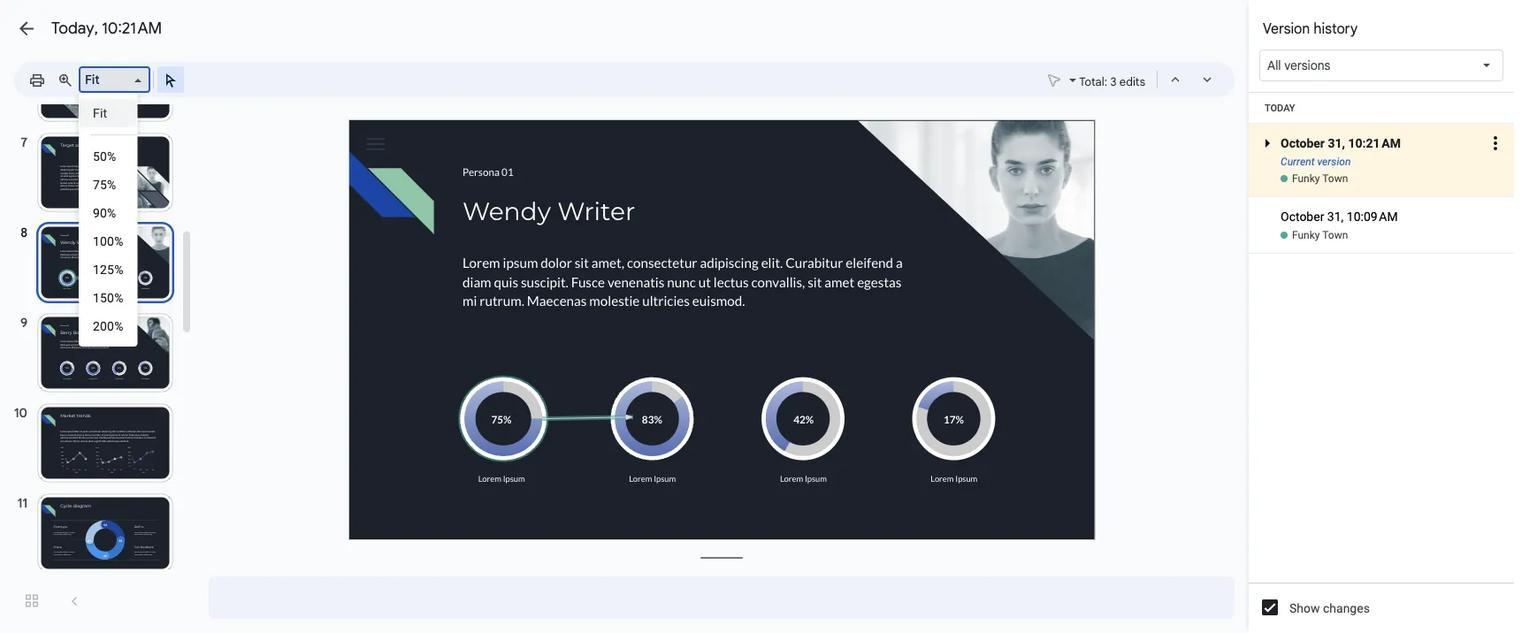Task type: describe. For each thing, give the bounding box(es) containing it.
more actions image
[[1485, 111, 1506, 175]]

show
[[1290, 601, 1320, 616]]

total: 3 edits heading
[[1079, 71, 1145, 92]]

today, 10:21 am application
[[0, 0, 1514, 633]]

version
[[1263, 19, 1310, 37]]

125%
[[93, 262, 124, 277]]

menu bar banner
[[0, 0, 1514, 105]]

list box inside today, 10:21 am application
[[79, 93, 138, 347]]

1 funky from the top
[[1292, 172, 1320, 185]]

10:21 am
[[102, 18, 162, 38]]

version
[[1317, 156, 1351, 168]]

1 town from the top
[[1323, 172, 1348, 185]]

fit
[[93, 106, 107, 120]]

show changes
[[1290, 601, 1370, 616]]

total:
[[1079, 74, 1107, 88]]

3
[[1110, 74, 1117, 88]]

90%
[[93, 206, 116, 220]]

today
[[1265, 102, 1295, 113]]

all
[[1267, 57, 1281, 73]]

row group inside today, 10:21 am application
[[1249, 93, 1514, 254]]

Name this version text field
[[1278, 132, 1482, 155]]

today,
[[51, 18, 98, 38]]

all versions
[[1267, 57, 1331, 73]]

live pointer settings image
[[1065, 68, 1077, 74]]



Task type: vqa. For each thing, say whether or not it's contained in the screenshot.
Current
yes



Task type: locate. For each thing, give the bounding box(es) containing it.
funky
[[1292, 172, 1320, 185], [1292, 229, 1320, 241]]

town
[[1323, 172, 1348, 185], [1323, 229, 1348, 241]]

current
[[1281, 156, 1315, 168]]

2 funky from the top
[[1292, 229, 1320, 241]]

150%
[[93, 291, 124, 305]]

version history
[[1263, 19, 1358, 37]]

funky town
[[1292, 172, 1348, 185], [1292, 229, 1348, 241]]

1 vertical spatial town
[[1323, 229, 1348, 241]]

versions
[[1284, 57, 1331, 73]]

edits
[[1120, 74, 1145, 88]]

50%
[[93, 149, 116, 164]]

100%
[[93, 234, 124, 249]]

1 vertical spatial funky
[[1292, 229, 1320, 241]]

2 funky town from the top
[[1292, 229, 1348, 241]]

all versions option
[[1267, 57, 1331, 74]]

expand detailed versions image
[[1257, 133, 1278, 196]]

current version cell
[[1249, 111, 1514, 196]]

current version
[[1281, 156, 1351, 168]]

200%
[[93, 319, 124, 333]]

0 vertical spatial funky town
[[1292, 172, 1348, 185]]

history
[[1314, 19, 1358, 37]]

row group containing current version
[[1249, 93, 1514, 254]]

changes
[[1323, 601, 1370, 616]]

0 vertical spatial town
[[1323, 172, 1348, 185]]

none field inside menu bar banner
[[79, 66, 150, 93]]

Show changes checkbox
[[1262, 600, 1278, 616]]

cell
[[1249, 197, 1514, 228]]

list box containing fit
[[79, 93, 138, 347]]

75%
[[93, 177, 116, 192]]

Zoom text field
[[82, 67, 132, 92]]

list box
[[79, 93, 138, 347]]

mode and view toolbar
[[1040, 62, 1224, 97]]

navigation
[[0, 0, 216, 633]]

version history section
[[1249, 0, 1514, 633]]

row group
[[1249, 93, 1514, 254]]

1 vertical spatial funky town
[[1292, 229, 1348, 241]]

1 funky town from the top
[[1292, 172, 1348, 185]]

total: 3 edits
[[1079, 74, 1145, 88]]

2 town from the top
[[1323, 229, 1348, 241]]

today heading
[[1249, 93, 1514, 124]]

0 vertical spatial funky
[[1292, 172, 1320, 185]]

today, 10:21 am
[[51, 18, 162, 38]]

main toolbar
[[21, 66, 185, 93]]

None field
[[79, 66, 150, 93]]



